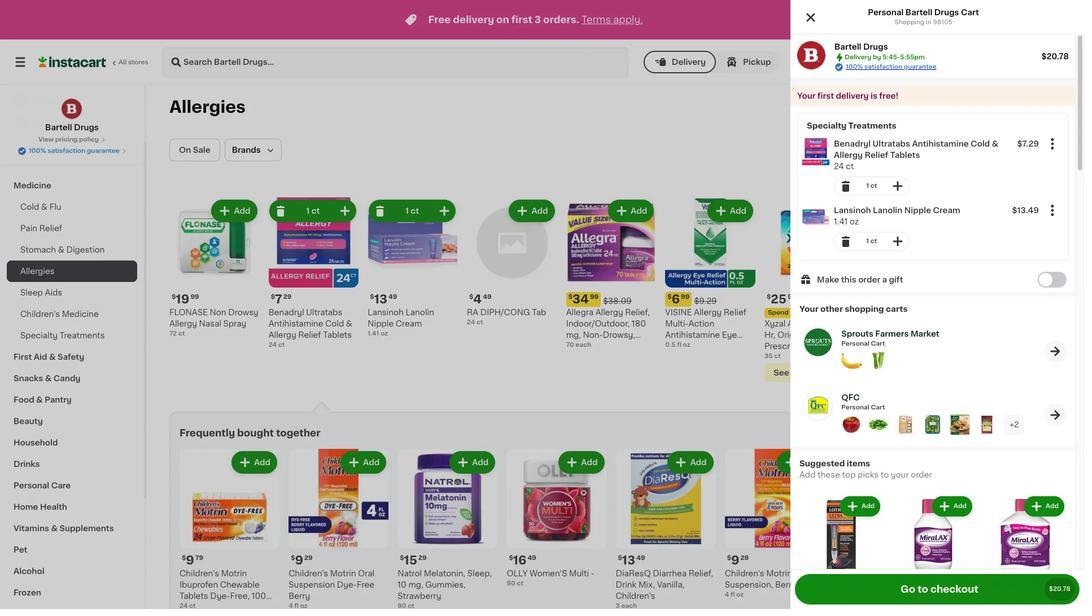 Task type: locate. For each thing, give the bounding box(es) containing it.
90
[[507, 581, 515, 587], [398, 604, 406, 610]]

ct inside ra diph/cong tab 24 ct
[[477, 319, 483, 326]]

first
[[14, 354, 32, 361]]

1 vertical spatial 3
[[616, 604, 620, 610]]

24 ct down the diarrheal
[[943, 604, 959, 610]]

ibuprofen
[[180, 582, 218, 589]]

mg,
[[180, 604, 194, 610]]

99 right 25
[[788, 294, 796, 300]]

your other shopping carts
[[800, 306, 908, 313]]

1 vertical spatial bartell
[[835, 43, 862, 51]]

1 see eligible items button from the left
[[765, 363, 855, 383]]

9 for children's motrin oral suspension dye-free berry
[[295, 555, 303, 567]]

sleep,
[[467, 570, 492, 578]]

allegra inside allegra allergy relief, 24 hr, indoor/outdoor, 180 mg, gelcaps 24 ct
[[864, 320, 891, 328]]

1 horizontal spatial cream
[[933, 207, 960, 215]]

1 oral from the left
[[358, 570, 374, 578]]

items down strength
[[823, 369, 846, 377]]

& inside "link"
[[41, 203, 47, 211]]

non
[[210, 309, 226, 317]]

0 vertical spatial lanolin
[[873, 207, 903, 215]]

1 horizontal spatial guarantee
[[904, 64, 937, 70]]

is
[[871, 92, 878, 100]]

2 $3 from the left
[[922, 310, 930, 316]]

multi
[[569, 570, 589, 578]]

relief, for xyzal allergy relief, 24 hr, original prescription strength
[[817, 320, 842, 328]]

hr, for 21
[[876, 331, 887, 339]]

frequently bought together
[[180, 429, 320, 438]]

49 inside $ 4 49
[[483, 294, 492, 300]]

0 horizontal spatial oral
[[358, 570, 374, 578]]

1 vertical spatial berry
[[289, 593, 310, 601]]

cart inside qfc personal cart
[[871, 405, 885, 411]]

9 for children's motrin ibuprofen chewable tablets dye-free, 100 mg, grape
[[186, 555, 194, 567]]

1 horizontal spatial ultratabs
[[873, 140, 910, 148]]

delivery left 'is'
[[836, 92, 869, 100]]

0 horizontal spatial motrin
[[221, 570, 247, 578]]

1 items in cart element from the top
[[842, 351, 940, 374]]

$3 up xyzal allergy relief, 24 hr, original prescription strength 35 ct
[[822, 310, 831, 316]]

2 spend from the left
[[867, 310, 888, 316]]

$ inside "$ 6 99"
[[668, 294, 672, 300]]

1 vertical spatial satisfaction
[[48, 148, 85, 154]]

specialty inside specialty treatments link
[[20, 332, 58, 340]]

hr, inside xyzal allergy relief, 24 hr, original prescription strength 35 ct
[[765, 331, 776, 339]]

relief inside "visine allergy relief multi-action antihistamine eye drops"
[[724, 309, 747, 317]]

indoor/outdoor, up gelcaps
[[889, 331, 952, 339]]

1 vertical spatial first
[[818, 92, 834, 100]]

$ inside $ 21 19
[[866, 294, 870, 300]]

first right 'on'
[[512, 15, 532, 24]]

add button
[[213, 201, 256, 221], [510, 201, 554, 221], [609, 201, 653, 221], [709, 201, 752, 221], [808, 201, 851, 221], [907, 201, 951, 221], [1006, 201, 1050, 221], [233, 453, 276, 473], [342, 453, 385, 473], [451, 453, 494, 473], [560, 453, 603, 473], [669, 453, 712, 473], [778, 453, 822, 473], [840, 497, 880, 517], [932, 497, 972, 517], [1024, 497, 1065, 517]]

allergies
[[169, 99, 246, 115], [20, 268, 55, 276]]

this
[[841, 276, 857, 284]]

children's
[[20, 311, 60, 319], [180, 570, 219, 578], [289, 570, 328, 578], [725, 570, 764, 578], [616, 593, 655, 601]]

benadryl
[[834, 140, 871, 148], [269, 309, 304, 317]]

2 motrin from the left
[[330, 570, 356, 578]]

0 vertical spatial 1.41
[[834, 218, 848, 226]]

49 for lansinoh
[[389, 294, 397, 300]]

supplements
[[60, 525, 114, 533]]

berry down suspension
[[289, 593, 310, 601]]

0 horizontal spatial 24 ct
[[180, 604, 196, 610]]

0 horizontal spatial 180
[[632, 320, 646, 328]]

spend for 21
[[867, 310, 888, 316]]

2 $ 9 29 from the left
[[727, 555, 749, 567]]

1 vertical spatial lanolin
[[406, 309, 434, 317]]

0 horizontal spatial 15
[[404, 555, 417, 567]]

2 eligible from the left
[[890, 369, 920, 377]]

1 motrin from the left
[[221, 570, 247, 578]]

1 vertical spatial cart
[[871, 341, 885, 347]]

0 vertical spatial each
[[576, 342, 591, 348]]

ct down the diarrheal
[[953, 604, 959, 610]]

berry inside the children's motrin oral suspension dye-free berry 4 fl oz
[[289, 593, 310, 601]]

allergies up sale
[[169, 99, 246, 115]]

100% up your first delivery is free!
[[846, 64, 863, 70]]

product group containing 6
[[665, 198, 756, 351]]

multi- inside $ 15 imodium multi- symptom relief anti- diarrheal medicine caplets
[[984, 570, 1007, 578]]

9 left 79
[[186, 555, 194, 567]]

delivery inside limited time offer region
[[453, 15, 494, 24]]

allergy up remove benadryl ultratabs antihistamine cold & allergy relief tablets icon
[[834, 151, 863, 159]]

relief, for allegra allergy relief, 24 hr, indoor/outdoor, 180 mg, gelcaps
[[923, 320, 948, 328]]

1 15 from the left
[[404, 555, 417, 567]]

children's for children's motrin oral suspension, berry 4 fl oz
[[725, 570, 764, 578]]

on
[[179, 146, 191, 154]]

0 horizontal spatial benadryl ultratabs antihistamine cold & allergy relief tablets 24 ct
[[269, 309, 352, 348]]

spray
[[223, 320, 246, 328]]

$ 9 29 for children's motrin oral suspension, berry
[[727, 555, 749, 567]]

product group containing lansinoh lanolin nipple cream
[[798, 200, 1068, 256]]

99 for 19
[[191, 294, 199, 300]]

98105 right in
[[933, 19, 953, 25]]

first
[[512, 15, 532, 24], [818, 92, 834, 100]]

3 down drink
[[616, 604, 620, 610]]

13
[[374, 293, 387, 305], [622, 555, 635, 567]]

1 for remove lansinoh lanolin nipple cream image
[[867, 238, 869, 245]]

1 vertical spatial cold
[[20, 203, 39, 211]]

1 horizontal spatial eligible
[[890, 369, 920, 377]]

go to cart element
[[1044, 340, 1067, 363], [1044, 404, 1067, 427]]

$6.99 original price: $9.29 element
[[665, 292, 756, 307]]

sleep aids link
[[7, 282, 137, 304]]

items in cart element containing +
[[842, 415, 1025, 438]]

0 vertical spatial 98105
[[933, 19, 953, 25]]

aids
[[45, 289, 62, 297]]

cart
[[961, 8, 979, 16], [871, 341, 885, 347], [871, 405, 885, 411]]

0 horizontal spatial indoor/outdoor,
[[566, 320, 630, 328]]

0 horizontal spatial +
[[893, 570, 898, 578]]

bubble
[[900, 582, 928, 589]]

1 horizontal spatial 100%
[[846, 64, 863, 70]]

fl down gum
[[840, 604, 844, 610]]

children's motrin ibuprofen chewable tablets dye-free, 100 mg, grape
[[180, 570, 266, 610]]

1 horizontal spatial 5:55pm
[[969, 58, 1002, 66]]

delivery left 'on'
[[453, 15, 494, 24]]

save for 25
[[806, 310, 821, 316]]

1 save from the left
[[806, 310, 821, 316]]

allergy down $9.29
[[694, 309, 722, 317]]

1 horizontal spatial multi-
[[984, 570, 1007, 578]]

$ 9 29 for children's motrin oral suspension dye-free berry
[[291, 555, 313, 567]]

each inside product group
[[576, 342, 591, 348]]

0 horizontal spatial each
[[576, 342, 591, 348]]

personal up shopping
[[868, 8, 904, 16]]

9 up suspension,
[[731, 555, 740, 567]]

children's for children's motrin ibuprofen chewable tablets dye-free, 100 mg, grape
[[180, 570, 219, 578]]

1 go to cart element from the top
[[1044, 340, 1067, 363]]

24
[[834, 163, 844, 171], [467, 319, 475, 326], [844, 320, 854, 328], [864, 331, 874, 339], [269, 342, 277, 348], [864, 353, 872, 360], [180, 604, 188, 610], [943, 604, 951, 610]]

items
[[823, 369, 846, 377], [922, 369, 945, 377], [847, 460, 870, 468]]

children's up suspension,
[[725, 570, 764, 578]]

drugs inside personal bartell drugs cart shopping in 98105
[[934, 8, 959, 16]]

medicine up the cold & flu
[[14, 182, 51, 190]]

1 vertical spatial specialty treatments
[[20, 332, 105, 340]]

+ left "fever"
[[893, 570, 898, 578]]

eligible down gelcaps
[[890, 369, 920, 377]]

0 horizontal spatial specialty
[[20, 332, 58, 340]]

product group containing 27
[[963, 198, 1053, 339]]

99 inside $ 25 99
[[788, 294, 796, 300]]

3 9 from the left
[[731, 555, 740, 567]]

digestion
[[66, 246, 105, 254]]

delivery by 5:45-5:55pm down in
[[893, 58, 1002, 66]]

relief, inside allegra allergy relief, 24 hr, indoor/outdoor, 180 mg, gelcaps 24 ct
[[923, 320, 948, 328]]

by up 100% satisfaction guarantee link
[[873, 54, 881, 60]]

bartell drugs up view pricing policy link
[[45, 124, 99, 132]]

lanolin left the ra
[[406, 309, 434, 317]]

items in cart element
[[842, 351, 940, 374], [842, 415, 1025, 438]]

4 down suspension,
[[725, 592, 729, 598]]

each right 70
[[576, 342, 591, 348]]

2 horizontal spatial cold
[[971, 140, 990, 148]]

ct
[[846, 163, 854, 171], [871, 183, 877, 189], [312, 207, 320, 215], [411, 207, 419, 215], [871, 238, 877, 245], [477, 319, 483, 326], [178, 331, 185, 337], [278, 342, 285, 348], [774, 353, 781, 360], [873, 353, 880, 360], [517, 581, 524, 587], [189, 604, 196, 610], [408, 604, 414, 610], [953, 604, 959, 610]]

save up xyzal allergy relief, 24 hr, original prescription strength 35 ct
[[806, 310, 821, 316]]

eligible for 25
[[791, 369, 821, 377]]

see eligible items down gelcaps
[[873, 369, 945, 377]]

90 inside "olly women's multi - 90 ct"
[[507, 581, 515, 587]]

1 horizontal spatial 180
[[864, 343, 878, 351]]

1 horizontal spatial mg,
[[566, 331, 581, 339]]

satisfaction
[[865, 64, 903, 70], [48, 148, 85, 154]]

hr, right 'sprouts'
[[876, 331, 887, 339]]

2 vertical spatial medicine
[[981, 593, 1018, 601]]

0 horizontal spatial 100%
[[29, 148, 46, 154]]

$3 for 25
[[822, 310, 831, 316]]

motrin up suspension
[[330, 570, 356, 578]]

99 up flonase
[[191, 294, 199, 300]]

product group containing 21
[[864, 198, 954, 383]]

3 motrin from the left
[[766, 570, 792, 578]]

2 horizontal spatial antihistamine
[[912, 140, 969, 148]]

1 spend $30, save $3 from the left
[[768, 310, 831, 316]]

0 vertical spatial 13
[[374, 293, 387, 305]]

1 $3 from the left
[[822, 310, 831, 316]]

24 up remove benadryl ultratabs antihistamine cold & allergy relief tablets icon
[[834, 163, 844, 171]]

section
[[169, 412, 1059, 610]]

ultratabs inside product group
[[873, 140, 910, 148]]

ct down the ra
[[477, 319, 483, 326]]

benadryl ultratabs antihistamine cold & allergy relief tablets image
[[802, 138, 830, 165]]

product group down increment quantity of benadryl ultratabs antihistamine cold & allergy relief tablets icon
[[798, 200, 1068, 256]]

4 inside 'children's motrin oral suspension, berry 4 fl oz'
[[725, 592, 729, 598]]

medicine inside $ 15 imodium multi- symptom relief anti- diarrheal medicine caplets
[[981, 593, 1018, 601]]

1 horizontal spatial bartell drugs
[[835, 43, 888, 51]]

items for 21
[[922, 369, 945, 377]]

13 inside item carousel region
[[622, 555, 635, 567]]

buy
[[32, 119, 48, 127]]

orders.
[[543, 15, 579, 24]]

1 vertical spatial guarantee
[[87, 148, 120, 154]]

tablets inside children's motrin ibuprofen chewable tablets dye-free, 100 mg, grape
[[180, 593, 208, 601]]

$30, for 21
[[889, 310, 904, 316]]

99 for 25
[[788, 294, 796, 300]]

$ 13 49 for diaresq diarrhea relief, drink mix, vanilla, children's
[[618, 555, 645, 567]]

0 horizontal spatial allergies
[[20, 268, 55, 276]]

2 inside button
[[1045, 58, 1050, 66]]

natrol melatonin, sleep, 10 mg, gummies, strawberry 90 ct
[[398, 570, 492, 610]]

each inside diaresq diarrhea relief, drink mix, vanilla, children's 3 each
[[621, 604, 637, 610]]

see eligible items button for 21
[[864, 363, 954, 383]]

on
[[496, 15, 509, 24]]

0 vertical spatial treatments
[[848, 122, 897, 130]]

market
[[911, 330, 940, 338]]

1 vertical spatial lansinoh lanolin nipple cream 1.41 oz
[[368, 309, 434, 337]]

2 15 from the left
[[949, 555, 963, 567]]

increment quantity of lansinoh lanolin nipple cream image for remove lansinoh lanolin nipple cream image
[[891, 235, 905, 248]]

product group
[[798, 134, 1068, 200], [798, 200, 1068, 256]]

0 vertical spatial lansinoh
[[834, 207, 871, 215]]

1 right remove lansinoh lanolin nipple cream icon
[[405, 207, 409, 215]]

simple truth baby spinach, organic image
[[923, 415, 943, 435]]

aid
[[34, 354, 47, 361]]

99 inside $ 34 99 $38.09 allegra allergy relief, indoor/outdoor, 180 mg, non-drowsy, tablets, value size
[[590, 294, 599, 300]]

marie callender's chicken pot pie, frozen meal image
[[950, 415, 970, 435]]

cold inside cold & flu "link"
[[20, 203, 39, 211]]

oral
[[358, 570, 374, 578], [794, 570, 811, 578]]

1 ct for remove benadryl ultratabs antihistamine cold & allergy relief tablets icon
[[867, 183, 877, 189]]

0 horizontal spatial 7
[[275, 293, 282, 305]]

2 spend $30, save $3 from the left
[[867, 310, 930, 316]]

motrin for chewable
[[221, 570, 247, 578]]

2 oral from the left
[[794, 570, 811, 578]]

-
[[591, 570, 595, 578]]

1 vertical spatial 1.41
[[368, 331, 379, 337]]

nipple
[[905, 207, 931, 215], [368, 320, 394, 328]]

2 product group from the top
[[798, 200, 1068, 256]]

15 up natrol
[[404, 555, 417, 567]]

multi- for allergy
[[665, 320, 689, 328]]

1 horizontal spatial each
[[621, 604, 637, 610]]

0 vertical spatial allegra
[[566, 309, 594, 317]]

99 up tylenol
[[849, 556, 857, 562]]

safety
[[58, 354, 84, 361]]

1 ct left increment quantity of benadryl ultratabs antihistamine cold & allergy relief tablets image
[[306, 207, 320, 215]]

1 $30, from the left
[[790, 310, 805, 316]]

49 inside $ 16 49
[[528, 556, 536, 562]]

99 right 34
[[590, 294, 599, 300]]

indoor/outdoor, inside allegra allergy relief, 24 hr, indoor/outdoor, 180 mg, gelcaps 24 ct
[[889, 331, 952, 339]]

increment quantity of lansinoh lanolin nipple cream image
[[438, 204, 451, 218], [891, 235, 905, 248]]

benadryl ultratabs antihistamine cold & allergy relief tablets 24 ct up increment quantity of benadryl ultratabs antihistamine cold & allergy relief tablets icon
[[834, 140, 999, 171]]

24 down the ra
[[467, 319, 475, 326]]

to
[[881, 472, 889, 479], [918, 586, 928, 595]]

children's medicine
[[20, 311, 99, 319]]

2 horizontal spatial motrin
[[766, 570, 792, 578]]

0 horizontal spatial specialty treatments
[[20, 332, 105, 340]]

1 vertical spatial $20.78
[[1049, 587, 1071, 593]]

24 left farmers
[[864, 331, 874, 339]]

fl down suspension,
[[731, 592, 735, 598]]

2 see eligible items from the left
[[873, 369, 945, 377]]

see eligible items down xyzal allergy relief, 24 hr, original prescription strength 35 ct
[[774, 369, 846, 377]]

2 vertical spatial antihistamine
[[665, 331, 720, 339]]

0 horizontal spatial cold
[[20, 203, 39, 211]]

hr, down xyzal
[[765, 331, 776, 339]]

children's up ibuprofen
[[180, 570, 219, 578]]

$ inside $ 25 99
[[767, 294, 771, 300]]

allergy down the carts
[[893, 320, 921, 328]]

items up top
[[847, 460, 870, 468]]

product group containing 25
[[765, 198, 855, 383]]

2 vertical spatial mg,
[[409, 582, 423, 589]]

0 horizontal spatial pain
[[20, 225, 37, 233]]

cold & flu link
[[7, 197, 137, 218]]

1 horizontal spatial berry
[[775, 582, 797, 589]]

99 right the 6
[[681, 294, 690, 300]]

1 horizontal spatial satisfaction
[[865, 64, 903, 70]]

0 horizontal spatial see eligible items
[[774, 369, 846, 377]]

+ inside other items in cart note
[[1010, 421, 1014, 429]]

product group containing 34
[[566, 198, 656, 351]]

fl inside product group
[[677, 342, 682, 348]]

1 for remove benadryl ultratabs antihistamine cold & allergy relief tablets icon
[[867, 183, 869, 189]]

benadryl right benadryl ultratabs antihistamine cold & allergy relief tablets image
[[834, 140, 871, 148]]

0 horizontal spatial multi-
[[665, 320, 689, 328]]

candy
[[54, 375, 80, 383]]

1 horizontal spatial +
[[1010, 421, 1014, 429]]

99 inside $ 7 99
[[849, 556, 857, 562]]

oral inside the children's motrin oral suspension dye-free berry 4 fl oz
[[358, 570, 374, 578]]

$ 19 99
[[172, 293, 199, 305]]

$ inside $ 7 99
[[836, 556, 840, 562]]

2 go to cart element from the top
[[1044, 404, 1067, 427]]

relief inside the tylenol pain + fever relief medicine, bubble gum 4 fl oz
[[834, 582, 857, 589]]

symptom
[[943, 582, 982, 589]]

first down "98105" popup button
[[818, 92, 834, 100]]

100% inside 100% satisfaction guarantee button
[[29, 148, 46, 154]]

$34.99 original price: $38.09 element
[[566, 292, 656, 307]]

1 horizontal spatial benadryl ultratabs antihistamine cold & allergy relief tablets 24 ct
[[834, 140, 999, 171]]

2 see eligible items button from the left
[[864, 363, 954, 383]]

see eligible items button down gelcaps
[[864, 363, 954, 383]]

organic celery image
[[869, 351, 889, 372]]

1 product group from the top
[[798, 134, 1068, 200]]

treatments up first aid & safety link on the bottom of the page
[[60, 332, 105, 340]]

0 horizontal spatial 3
[[535, 15, 541, 24]]

1 vertical spatial mg,
[[880, 343, 895, 351]]

2 hr, from the left
[[876, 331, 887, 339]]

suspension,
[[725, 582, 773, 589]]

99 inside "$ 6 99"
[[681, 294, 690, 300]]

allergies down the stomach
[[20, 268, 55, 276]]

order right your
[[911, 472, 932, 479]]

delivery button
[[644, 51, 716, 73]]

1 vertical spatial cream
[[396, 320, 422, 328]]

0 horizontal spatial $ 9 29
[[291, 555, 313, 567]]

0 horizontal spatial spend $30, save $3
[[768, 310, 831, 316]]

pricing
[[55, 137, 78, 143]]

lansinoh inside product group
[[834, 207, 871, 215]]

xyzal allergy relief, 24 hr, original prescription strength 35 ct
[[765, 320, 854, 360]]

see down prescription
[[774, 369, 789, 377]]

2 save from the left
[[905, 310, 920, 316]]

90 down strawberry
[[398, 604, 406, 610]]

olly women's multi - 90 ct
[[507, 570, 595, 587]]

0 vertical spatial free
[[428, 15, 451, 24]]

children's motrin oral suspension dye-free berry 4 fl oz
[[289, 570, 375, 610]]

relief, down other
[[817, 320, 842, 328]]

15 for imodium multi- symptom relief anti- diarrheal medicine caplets
[[949, 555, 963, 567]]

1 ct right remove lansinoh lanolin nipple cream icon
[[405, 207, 419, 215]]

&
[[992, 140, 999, 148], [41, 203, 47, 211], [58, 246, 64, 254], [346, 320, 352, 328], [49, 354, 56, 361], [45, 375, 52, 383], [36, 396, 43, 404], [51, 525, 58, 533]]

increment quantity of benadryl ultratabs antihistamine cold & allergy relief tablets image
[[338, 204, 352, 218]]

to left your
[[881, 472, 889, 479]]

lansinoh
[[834, 207, 871, 215], [368, 309, 404, 317]]

$30, down $ 25 99
[[790, 310, 805, 316]]

suggested
[[800, 460, 845, 468]]

19 up flonase
[[176, 293, 189, 305]]

2 9 from the left
[[295, 555, 303, 567]]

drops
[[665, 343, 690, 351]]

1 right remove benadryl ultratabs antihistamine cold & allergy relief tablets icon
[[867, 183, 869, 189]]

ct inside "olly women's multi - 90 ct"
[[517, 581, 524, 587]]

motrin inside 'children's motrin oral suspension, berry 4 fl oz'
[[766, 570, 792, 578]]

motrin for suspension,
[[766, 570, 792, 578]]

bartell inside personal bartell drugs cart shopping in 98105
[[906, 8, 933, 16]]

children's inside "link"
[[20, 311, 60, 319]]

vitamins & supplements link
[[7, 518, 137, 540]]

food
[[14, 396, 34, 404]]

29
[[283, 294, 292, 300], [304, 556, 313, 562], [418, 556, 427, 562], [741, 556, 749, 562]]

5:45- down personal bartell drugs cart shopping in 98105
[[945, 58, 969, 66]]

personal down qfc
[[842, 405, 870, 411]]

1 horizontal spatial allergies
[[169, 99, 246, 115]]

90 down olly
[[507, 581, 515, 587]]

1 vertical spatial benadryl ultratabs antihistamine cold & allergy relief tablets 24 ct
[[269, 309, 352, 348]]

dye- right suspension
[[337, 582, 357, 589]]

relief, up market
[[923, 320, 948, 328]]

multi- right imodium
[[984, 570, 1007, 578]]

0 horizontal spatial delivery
[[453, 15, 494, 24]]

1 see eligible items from the left
[[774, 369, 846, 377]]

$3 for 21
[[922, 310, 930, 316]]

children's down the sleep aids
[[20, 311, 60, 319]]

allergy down $ 7 29
[[269, 331, 296, 339]]

1 $ 9 29 from the left
[[291, 555, 313, 567]]

oral left tylenol
[[794, 570, 811, 578]]

children's inside 'children's motrin oral suspension, berry 4 fl oz'
[[725, 570, 764, 578]]

$ 13 49 for lansinoh lanolin nipple cream
[[370, 293, 397, 305]]

2 horizontal spatial mg,
[[880, 343, 895, 351]]

0 horizontal spatial 98105
[[812, 58, 839, 66]]

sprouts farmers market personal cart
[[842, 330, 940, 347]]

2 vertical spatial cart
[[871, 405, 885, 411]]

None search field
[[162, 46, 629, 78]]

oral for children's motrin oral suspension dye-free berry
[[358, 570, 374, 578]]

2 vertical spatial cold
[[325, 320, 344, 328]]

0 vertical spatial cart
[[961, 8, 979, 16]]

ct down sprouts farmers market personal cart
[[873, 353, 880, 360]]

see for 21
[[873, 369, 888, 377]]

0 horizontal spatial 13
[[374, 293, 387, 305]]

your for your first delivery is free!
[[797, 92, 816, 100]]

1 ct
[[867, 183, 877, 189], [306, 207, 320, 215], [405, 207, 419, 215], [867, 238, 877, 245]]

olly
[[507, 570, 528, 578]]

oz inside 'children's motrin oral suspension, berry 4 fl oz'
[[737, 592, 744, 598]]

1 horizontal spatial see eligible items button
[[864, 363, 954, 383]]

children's inside children's motrin ibuprofen chewable tablets dye-free, 100 mg, grape
[[180, 570, 219, 578]]

treatments
[[848, 122, 897, 130], [60, 332, 105, 340]]

1 horizontal spatial 5:45-
[[945, 58, 969, 66]]

order left a
[[858, 276, 880, 284]]

each down drink
[[621, 604, 637, 610]]

guarantee down in
[[904, 64, 937, 70]]

bartell up pricing
[[45, 124, 72, 132]]

specialty up benadryl ultratabs antihistamine cold & allergy relief tablets image
[[807, 122, 847, 130]]

$3
[[822, 310, 831, 316], [922, 310, 930, 316]]

1 vertical spatial medicine
[[62, 311, 99, 319]]

fl inside the children's motrin oral suspension dye-free berry 4 fl oz
[[294, 604, 299, 610]]

2 items in cart element from the top
[[842, 415, 1025, 438]]

0 vertical spatial medicine
[[14, 182, 51, 190]]

1 see from the left
[[774, 369, 789, 377]]

relief, inside diaresq diarrhea relief, drink mix, vanilla, children's 3 each
[[689, 570, 713, 578]]

29 inside $ 7 29
[[283, 294, 292, 300]]

multi- inside "visine allergy relief multi-action antihistamine eye drops"
[[665, 320, 689, 328]]

1 ct for remove benadryl ultratabs antihistamine cold & allergy relief tablets image
[[306, 207, 320, 215]]

$ 21 19
[[866, 293, 892, 305]]

0 horizontal spatial tablets
[[180, 593, 208, 601]]

180 up organic celery 'icon'
[[864, 343, 878, 351]]

see eligible items for 21
[[873, 369, 945, 377]]

79
[[195, 556, 203, 562]]

1 vertical spatial 100% satisfaction guarantee
[[29, 148, 120, 154]]

oral inside 'children's motrin oral suspension, berry 4 fl oz'
[[794, 570, 811, 578]]

2 24 ct from the left
[[943, 604, 959, 610]]

children's up suspension
[[289, 570, 328, 578]]

dye- inside children's motrin ibuprofen chewable tablets dye-free, 100 mg, grape
[[210, 593, 230, 601]]

cold
[[971, 140, 990, 148], [20, 203, 39, 211], [325, 320, 344, 328]]

$ 13 49 inside item carousel region
[[618, 555, 645, 567]]

your
[[891, 472, 909, 479]]

motrin up suspension,
[[766, 570, 792, 578]]

stomach
[[20, 246, 56, 254]]

frozen link
[[7, 583, 137, 604]]

1 hr, from the left
[[765, 331, 776, 339]]

gummies,
[[425, 582, 466, 589]]

children's down drink
[[616, 593, 655, 601]]

1 horizontal spatial allegra
[[864, 320, 891, 328]]

0 vertical spatial $20.78
[[1042, 53, 1069, 60]]

1
[[867, 183, 869, 189], [306, 207, 310, 215], [405, 207, 409, 215], [867, 238, 869, 245]]

0 horizontal spatial berry
[[289, 593, 310, 601]]

24 inside xyzal allergy relief, 24 hr, original prescription strength 35 ct
[[844, 320, 854, 328]]

product group up lansinoh lanolin nipple cream button
[[798, 134, 1068, 200]]

29 for benadryl ultratabs antihistamine cold & allergy relief tablets
[[283, 294, 292, 300]]

1 24 ct from the left
[[180, 604, 196, 610]]

None field
[[1044, 135, 1062, 153], [1044, 202, 1062, 220], [1044, 135, 1062, 153], [1044, 202, 1062, 220]]

180 inside $ 34 99 $38.09 allegra allergy relief, indoor/outdoor, 180 mg, non-drowsy, tablets, value size
[[632, 320, 646, 328]]

guarantee inside button
[[87, 148, 120, 154]]

allergy up original
[[788, 320, 815, 328]]

mg, up 70
[[566, 331, 581, 339]]

2 inside other items in cart note
[[1014, 421, 1019, 429]]

1 horizontal spatial benadryl
[[834, 140, 871, 148]]

$30, up farmers
[[889, 310, 904, 316]]

29 inside $ 15 29
[[418, 556, 427, 562]]

1 horizontal spatial 9
[[295, 555, 303, 567]]

items in cart element for cart
[[842, 415, 1025, 438]]

1 eligible from the left
[[791, 369, 821, 377]]

children's motrin oral suspension, berry 4 fl oz
[[725, 570, 811, 598]]

99 for 7
[[849, 556, 857, 562]]

19 right 21
[[884, 294, 892, 300]]

0 vertical spatial drugs
[[934, 8, 959, 16]]

personal inside qfc personal cart
[[842, 405, 870, 411]]

spend for 25
[[768, 310, 789, 316]]

1 9 from the left
[[186, 555, 194, 567]]

2 $30, from the left
[[889, 310, 904, 316]]

3
[[535, 15, 541, 24], [616, 604, 620, 610]]

household link
[[7, 433, 137, 454]]

free inside the children's motrin oral suspension dye-free berry 4 fl oz
[[357, 582, 375, 589]]

relief, down $38.09
[[625, 309, 650, 317]]

49 for ra
[[483, 294, 492, 300]]

$ 7 99
[[836, 555, 857, 567]]

save up market
[[905, 310, 920, 316]]

allergy
[[834, 151, 863, 159], [596, 309, 623, 317], [694, 309, 722, 317], [169, 320, 197, 328], [788, 320, 815, 328], [893, 320, 921, 328], [269, 331, 296, 339]]

1 horizontal spatial save
[[905, 310, 920, 316]]

bartell inside bartell drugs link
[[45, 124, 72, 132]]

product group
[[169, 198, 260, 339], [269, 198, 359, 350], [368, 198, 458, 339], [467, 198, 557, 327], [566, 198, 656, 351], [665, 198, 756, 351], [765, 198, 855, 383], [864, 198, 954, 383], [963, 198, 1053, 339], [180, 449, 280, 610], [289, 449, 389, 610], [398, 449, 498, 610], [507, 449, 607, 589], [616, 449, 716, 610], [725, 449, 825, 600], [834, 449, 934, 610], [943, 449, 1043, 610], [800, 495, 883, 610], [892, 495, 975, 610], [984, 495, 1067, 610]]

nasal
[[199, 320, 221, 328]]

eligible down prescription
[[791, 369, 821, 377]]

sargento natural string cheese snacks image
[[977, 415, 997, 435]]

medicine down anti-
[[981, 593, 1018, 601]]

tylenol pain + fever relief medicine, bubble gum 4 fl oz
[[834, 570, 928, 610]]

$ inside $ 4 49
[[469, 294, 473, 300]]

bartell drugs
[[835, 43, 888, 51], [45, 124, 99, 132]]

bartell drugs logo image
[[61, 98, 83, 120]]

1 vertical spatial go to cart element
[[1044, 404, 1067, 427]]

1 spend from the left
[[768, 310, 789, 316]]

0 horizontal spatial see eligible items button
[[765, 363, 855, 383]]

see right organic banana "image" at the right bottom
[[873, 369, 888, 377]]

2 see from the left
[[873, 369, 888, 377]]

+ 2
[[1010, 421, 1019, 429]]



Task type: vqa. For each thing, say whether or not it's contained in the screenshot.


Task type: describe. For each thing, give the bounding box(es) containing it.
your for your other shopping carts
[[800, 306, 819, 313]]

pain inside the tylenol pain + fever relief medicine, bubble gum 4 fl oz
[[874, 570, 891, 578]]

bartell drugs link
[[45, 98, 99, 133]]

35
[[765, 353, 773, 360]]

natrol
[[398, 570, 422, 578]]

1 for remove benadryl ultratabs antihistamine cold & allergy relief tablets image
[[306, 207, 310, 215]]

first aid & safety link
[[7, 347, 137, 368]]

allergy inside flonase non drowsy allergy nasal spray 72 ct
[[169, 320, 197, 328]]

0 vertical spatial specialty treatments
[[807, 122, 897, 130]]

0 vertical spatial order
[[858, 276, 880, 284]]

size
[[622, 343, 639, 351]]

0 horizontal spatial medicine
[[14, 182, 51, 190]]

grape
[[196, 604, 221, 610]]

0 horizontal spatial 5:45-
[[883, 54, 900, 60]]

99 for 34
[[590, 294, 599, 300]]

relief inside $ 15 imodium multi- symptom relief anti- diarrheal medicine caplets
[[984, 582, 1007, 589]]

0 horizontal spatial lanolin
[[406, 309, 434, 317]]

3 inside limited time offer region
[[535, 15, 541, 24]]

ct right remove lansinoh lanolin nipple cream icon
[[411, 207, 419, 215]]

0 vertical spatial pain
[[20, 225, 37, 233]]

15 for 15
[[404, 555, 417, 567]]

in
[[926, 19, 932, 25]]

lansinoh lanolin nipple cream image
[[802, 205, 830, 232]]

ct left increment quantity of benadryl ultratabs antihistamine cold & allergy relief tablets icon
[[871, 183, 877, 189]]

allergy inside allegra allergy relief, 24 hr, indoor/outdoor, 180 mg, gelcaps 24 ct
[[893, 320, 921, 328]]

ct left increment quantity of benadryl ultratabs antihistamine cold & allergy relief tablets image
[[312, 207, 320, 215]]

1 vertical spatial benadryl
[[269, 309, 304, 317]]

flonase
[[169, 309, 208, 317]]

$ 25 99
[[767, 293, 796, 305]]

mg, inside allegra allergy relief, 24 hr, indoor/outdoor, 180 mg, gelcaps 24 ct
[[880, 343, 895, 351]]

see eligible items button for 25
[[765, 363, 855, 383]]

go to cart image
[[1049, 345, 1062, 358]]

0 horizontal spatial cream
[[396, 320, 422, 328]]

7 for $ 7 99
[[840, 555, 848, 567]]

29 for children's motrin oral suspension dye-free berry
[[304, 556, 313, 562]]

order inside the suggested items add these top picks to your order
[[911, 472, 932, 479]]

0 horizontal spatial lansinoh
[[368, 309, 404, 317]]

24 ct for 15
[[943, 604, 959, 610]]

children's for children's medicine
[[20, 311, 60, 319]]

medicine inside "link"
[[62, 311, 99, 319]]

women's
[[530, 570, 567, 578]]

personal down drinks
[[14, 482, 49, 490]]

49 for diaresq
[[637, 556, 645, 562]]

stores
[[128, 59, 148, 66]]

remove benadryl ultratabs antihistamine cold & allergy relief tablets image
[[274, 204, 288, 218]]

1 horizontal spatial cold
[[325, 320, 344, 328]]

13 for lansinoh lanolin nipple cream
[[374, 293, 387, 305]]

1 horizontal spatial by
[[932, 58, 943, 66]]

suggested items add these top picks to your order
[[800, 460, 932, 479]]

remove benadryl ultratabs antihistamine cold & allergy relief tablets image
[[839, 180, 853, 193]]

$ inside $ 9 79
[[182, 556, 186, 562]]

$38.09
[[603, 297, 632, 305]]

melatonin,
[[424, 570, 465, 578]]

organic banana image
[[842, 351, 862, 372]]

all stores link
[[38, 46, 149, 78]]

section containing 9
[[169, 412, 1059, 610]]

ct down $ 7 29
[[278, 342, 285, 348]]

1 for remove lansinoh lanolin nipple cream icon
[[405, 207, 409, 215]]

$9.29
[[694, 297, 717, 305]]

4 inside the children's motrin oral suspension dye-free berry 4 fl oz
[[289, 604, 293, 610]]

product group containing benadryl ultratabs antihistamine cold & allergy relief tablets
[[798, 134, 1068, 200]]

ct inside flonase non drowsy allergy nasal spray 72 ct
[[178, 331, 185, 337]]

spend $30, save $3 for 25
[[768, 310, 831, 316]]

product group containing 16
[[507, 449, 607, 589]]

policy
[[79, 137, 99, 143]]

6
[[672, 293, 680, 305]]

1 vertical spatial treatments
[[60, 332, 105, 340]]

13 for diaresq diarrhea relief, drink mix, vanilla, children's
[[622, 555, 635, 567]]

0 horizontal spatial nipple
[[368, 320, 394, 328]]

spend $30, save $3 for 21
[[867, 310, 930, 316]]

view pricing policy
[[38, 137, 99, 143]]

drowsy
[[228, 309, 259, 317]]

increment quantity of benadryl ultratabs antihistamine cold & allergy relief tablets image
[[891, 180, 905, 193]]

9 for children's motrin oral suspension, berry
[[731, 555, 740, 567]]

ct inside xyzal allergy relief, 24 hr, original prescription strength 35 ct
[[774, 353, 781, 360]]

increment quantity of lansinoh lanolin nipple cream image for remove lansinoh lanolin nipple cream icon
[[438, 204, 451, 218]]

qfc
[[842, 394, 860, 402]]

$ 27 69
[[965, 293, 994, 305]]

checkout
[[931, 586, 979, 595]]

remove lansinoh lanolin nipple cream image
[[839, 235, 853, 248]]

allegra allergy relief, 24 hr, indoor/outdoor, 180 mg, gelcaps 24 ct
[[864, 320, 952, 360]]

0 vertical spatial satisfaction
[[865, 64, 903, 70]]

1 vertical spatial ultratabs
[[306, 309, 342, 317]]

eligible for 21
[[890, 369, 920, 377]]

$ inside $ 34 99 $38.09 allegra allergy relief, indoor/outdoor, 180 mg, non-drowsy, tablets, value size
[[568, 294, 573, 300]]

free inside limited time offer region
[[428, 15, 451, 24]]

allergy inside "visine allergy relief multi-action antihistamine eye drops"
[[694, 309, 722, 317]]

0 horizontal spatial lansinoh lanolin nipple cream 1.41 oz
[[368, 309, 434, 337]]

save for 21
[[905, 310, 920, 316]]

+ inside the tylenol pain + fever relief medicine, bubble gum 4 fl oz
[[893, 570, 898, 578]]

benadryl ultratabs antihistamine cold & allergy relief tablets 24 ct inside product group
[[834, 140, 999, 171]]

pickup
[[743, 58, 771, 66]]

clio clio vanilla greek yogurt bars image
[[896, 415, 916, 435]]

$ inside $ 7 29
[[271, 294, 275, 300]]

green jalapeño pepper image
[[869, 415, 889, 435]]

24 inside ra diph/cong tab 24 ct
[[467, 319, 475, 326]]

1 vertical spatial antihistamine
[[269, 320, 323, 328]]

mg, inside natrol melatonin, sleep, 10 mg, gummies, strawberry 90 ct
[[409, 582, 423, 589]]

0 vertical spatial antihistamine
[[912, 140, 969, 148]]

tylenol
[[834, 570, 872, 578]]

shop link
[[7, 89, 137, 112]]

first aid & safety
[[14, 354, 84, 361]]

1 horizontal spatial 100% satisfaction guarantee
[[846, 64, 937, 70]]

1 vertical spatial bartell drugs
[[45, 124, 99, 132]]

4 up the ra
[[473, 293, 482, 305]]

0 horizontal spatial by
[[873, 54, 881, 60]]

bartell drugs image
[[797, 41, 826, 69]]

shopping
[[845, 306, 884, 313]]

0 vertical spatial allergies
[[169, 99, 246, 115]]

allegra inside $ 34 99 $38.09 allegra allergy relief, indoor/outdoor, 180 mg, non-drowsy, tablets, value size
[[566, 309, 594, 317]]

4 inside the tylenol pain + fever relief medicine, bubble gum 4 fl oz
[[834, 604, 838, 610]]

medicine link
[[7, 175, 137, 197]]

fl inside 'children's motrin oral suspension, berry 4 fl oz'
[[731, 592, 735, 598]]

allergy inside $ 34 99 $38.09 allegra allergy relief, indoor/outdoor, 180 mg, non-drowsy, tablets, value size
[[596, 309, 623, 317]]

mg, inside $ 34 99 $38.09 allegra allergy relief, indoor/outdoor, 180 mg, non-drowsy, tablets, value size
[[566, 331, 581, 339]]

relief, inside $ 34 99 $38.09 allegra allergy relief, indoor/outdoor, 180 mg, non-drowsy, tablets, value size
[[625, 309, 650, 317]]

$ inside the $ 19 99
[[172, 294, 176, 300]]

hr, for 25
[[765, 331, 776, 339]]

service type group
[[644, 51, 780, 73]]

1 ct for remove lansinoh lanolin nipple cream icon
[[405, 207, 419, 215]]

snacks & candy
[[14, 375, 80, 383]]

children's for children's motrin oral suspension dye-free berry 4 fl oz
[[289, 570, 328, 578]]

pet
[[14, 547, 27, 555]]

a
[[882, 276, 887, 284]]

limited time offer region
[[0, 0, 1051, 40]]

$7.99 original price: $9.29 element
[[834, 554, 934, 569]]

ct left grape on the bottom left
[[189, 604, 196, 610]]

0 horizontal spatial 5:55pm
[[900, 54, 925, 60]]

delivery by 5:45-5:55pm up 100% satisfaction guarantee link
[[845, 54, 925, 60]]

specialty treatments link
[[7, 325, 137, 347]]

24 ct for 9
[[180, 604, 196, 610]]

1 horizontal spatial delivery
[[836, 92, 869, 100]]

ct inside natrol melatonin, sleep, 10 mg, gummies, strawberry 90 ct
[[408, 604, 414, 610]]

pickup button
[[716, 51, 780, 73]]

0 vertical spatial nipple
[[905, 207, 931, 215]]

$ inside $ 15 imodium multi- symptom relief anti- diarrheal medicine caplets
[[945, 556, 949, 562]]

other items in cart note
[[1004, 415, 1025, 435]]

ct inside allegra allergy relief, 24 hr, indoor/outdoor, 180 mg, gelcaps 24 ct
[[873, 353, 880, 360]]

oz inside product group
[[683, 342, 690, 348]]

top
[[842, 472, 856, 479]]

to inside the suggested items add these top picks to your order
[[881, 472, 889, 479]]

0 horizontal spatial drugs
[[74, 124, 99, 132]]

$ inside $ 16 49
[[509, 556, 513, 562]]

1 vertical spatial tablets
[[323, 331, 352, 339]]

go to cart image
[[1049, 409, 1062, 422]]

fl inside the tylenol pain + fever relief medicine, bubble gum 4 fl oz
[[840, 604, 844, 610]]

bought
[[237, 429, 274, 438]]

antihistamine inside "visine allergy relief multi-action antihistamine eye drops"
[[665, 331, 720, 339]]

on sale button
[[169, 139, 220, 162]]

$ 15 imodium multi- symptom relief anti- diarrheal medicine caplets
[[943, 555, 1028, 610]]

lists
[[32, 142, 51, 150]]

oz inside the children's motrin oral suspension dye-free berry 4 fl oz
[[300, 604, 308, 610]]

99 for 6
[[681, 294, 690, 300]]

100% inside 100% satisfaction guarantee link
[[846, 64, 863, 70]]

2 horizontal spatial delivery
[[893, 58, 930, 66]]

1 horizontal spatial first
[[818, 92, 834, 100]]

dye- inside the children's motrin oral suspension dye-free berry 4 fl oz
[[337, 582, 357, 589]]

medicine,
[[859, 582, 898, 589]]

29 for children's motrin oral suspension, berry
[[741, 556, 749, 562]]

gift
[[889, 276, 903, 284]]

food & pantry link
[[7, 390, 137, 411]]

organic - apples - honeycrisp image
[[842, 415, 862, 435]]

$ inside $ 27 69
[[965, 294, 969, 300]]

29 for natrol melatonin, sleep, 10 mg, gummies, strawberry
[[418, 556, 427, 562]]

0.5 fl oz
[[665, 342, 690, 348]]

delivery inside button
[[672, 58, 706, 66]]

100% satisfaction guarantee inside button
[[29, 148, 120, 154]]

98105 button
[[794, 46, 861, 78]]

vanilla,
[[657, 582, 685, 589]]

24 right organic banana "image" at the right bottom
[[864, 353, 872, 360]]

product group containing 19
[[169, 198, 260, 339]]

instacart logo image
[[38, 55, 106, 69]]

ct up remove benadryl ultratabs antihistamine cold & allergy relief tablets icon
[[846, 163, 854, 171]]

items inside the suggested items add these top picks to your order
[[847, 460, 870, 468]]

cart inside sprouts farmers market personal cart
[[871, 341, 885, 347]]

free delivery on first 3 orders. terms apply.
[[428, 15, 643, 24]]

berry inside 'children's motrin oral suspension, berry 4 fl oz'
[[775, 582, 797, 589]]

1 horizontal spatial specialty
[[807, 122, 847, 130]]

shopping
[[895, 19, 925, 25]]

0 vertical spatial benadryl
[[834, 140, 871, 148]]

ct right remove lansinoh lanolin nipple cream image
[[871, 238, 877, 245]]

see eligible items for 25
[[774, 369, 846, 377]]

product group containing 4
[[467, 198, 557, 327]]

remove lansinoh lanolin nipple cream image
[[373, 204, 387, 218]]

7 for $ 7 29
[[275, 293, 282, 305]]

180 inside allegra allergy relief, 24 hr, indoor/outdoor, 180 mg, gelcaps 24 ct
[[864, 343, 878, 351]]

indoor/outdoor, inside $ 34 99 $38.09 allegra allergy relief, indoor/outdoor, 180 mg, non-drowsy, tablets, value size
[[566, 320, 630, 328]]

diarrheal
[[943, 593, 979, 601]]

allergy inside xyzal allergy relief, 24 hr, original prescription strength 35 ct
[[788, 320, 815, 328]]

90 inside natrol melatonin, sleep, 10 mg, gummies, strawberry 90 ct
[[398, 604, 406, 610]]

flonase non drowsy allergy nasal spray 72 ct
[[169, 309, 259, 337]]

1 horizontal spatial bartell
[[835, 43, 862, 51]]

gum
[[834, 593, 853, 601]]

imodium
[[943, 570, 982, 578]]

it
[[50, 119, 55, 127]]

0 vertical spatial lansinoh lanolin nipple cream 1.41 oz
[[834, 207, 960, 226]]

100% satisfaction guarantee button
[[18, 145, 126, 156]]

apply.
[[613, 15, 643, 24]]

70 each
[[566, 342, 591, 348]]

cart inside personal bartell drugs cart shopping in 98105
[[961, 8, 979, 16]]

$ inside $ 15 29
[[400, 556, 404, 562]]

34
[[573, 293, 589, 305]]

motrin for suspension
[[330, 570, 356, 578]]

household
[[14, 439, 58, 447]]

all stores
[[119, 59, 148, 66]]

specialty treatments inside specialty treatments link
[[20, 332, 105, 340]]

1 horizontal spatial to
[[918, 586, 928, 595]]

make
[[817, 276, 839, 284]]

children's inside diaresq diarrhea relief, drink mix, vanilla, children's 3 each
[[616, 593, 655, 601]]

16
[[513, 555, 527, 567]]

lists link
[[7, 134, 137, 157]]

25
[[771, 293, 787, 305]]

oral for children's motrin oral suspension, berry
[[794, 570, 811, 578]]

prescription
[[765, 343, 813, 350]]

picks
[[858, 472, 879, 479]]

strawberry
[[398, 593, 441, 601]]

go to cart element for market
[[1044, 340, 1067, 363]]

satisfaction inside button
[[48, 148, 85, 154]]

$13.49
[[1012, 207, 1039, 215]]

item carousel region
[[180, 445, 1059, 610]]

terms apply. link
[[582, 15, 643, 24]]

0 vertical spatial tablets
[[890, 151, 920, 159]]

allergies inside 'link'
[[20, 268, 55, 276]]

1 horizontal spatial drugs
[[863, 43, 888, 51]]

1 ct for remove lansinoh lanolin nipple cream image
[[867, 238, 877, 245]]

19 inside $ 21 19
[[884, 294, 892, 300]]

0 horizontal spatial 1.41
[[368, 331, 379, 337]]

drink
[[616, 582, 637, 589]]

vitamins & supplements
[[14, 525, 114, 533]]

24 left grape on the bottom left
[[180, 604, 188, 610]]

oz inside the tylenol pain + fever relief medicine, bubble gum 4 fl oz
[[846, 604, 853, 610]]

items for 25
[[823, 369, 846, 377]]

delivery by 5:45-5:55pm link
[[875, 55, 1002, 69]]

action
[[689, 320, 714, 328]]

pain relief
[[20, 225, 62, 233]]

go to checkout
[[901, 586, 979, 595]]

0 vertical spatial cold
[[971, 140, 990, 148]]

$30, for 25
[[790, 310, 805, 316]]

personal inside personal bartell drugs cart shopping in 98105
[[868, 8, 904, 16]]

qfc personal cart
[[842, 394, 885, 411]]

ra diph/cong tab 24 ct
[[467, 309, 546, 326]]

98105 inside personal bartell drugs cart shopping in 98105
[[933, 19, 953, 25]]

3 inside diaresq diarrhea relief, drink mix, vanilla, children's 3 each
[[616, 604, 620, 610]]

10
[[398, 582, 407, 589]]

go to cart element for cart
[[1044, 404, 1067, 427]]

0 horizontal spatial 19
[[176, 293, 189, 305]]

see for 25
[[774, 369, 789, 377]]

allergies link
[[7, 261, 137, 282]]

relief, for diaresq diarrhea relief, drink mix, vanilla, children's
[[689, 570, 713, 578]]

free!
[[879, 92, 899, 100]]

24 down the diarrheal
[[943, 604, 951, 610]]

98105 inside popup button
[[812, 58, 839, 66]]

1 horizontal spatial delivery
[[845, 54, 872, 60]]

items in cart element for market
[[842, 351, 940, 374]]

multi- for 15
[[984, 570, 1007, 578]]

benadryl ultratabs antihistamine cold & allergy relief tablets button
[[834, 138, 1002, 161]]

49 for olly
[[528, 556, 536, 562]]

non-
[[583, 331, 603, 339]]

24 down $ 7 29
[[269, 342, 277, 348]]

100% satisfaction guarantee link
[[846, 63, 937, 72]]

add inside the suggested items add these top picks to your order
[[800, 472, 816, 479]]

diaresq diarrhea relief, drink mix, vanilla, children's 3 each
[[616, 570, 713, 610]]

sprouts
[[842, 330, 874, 338]]



